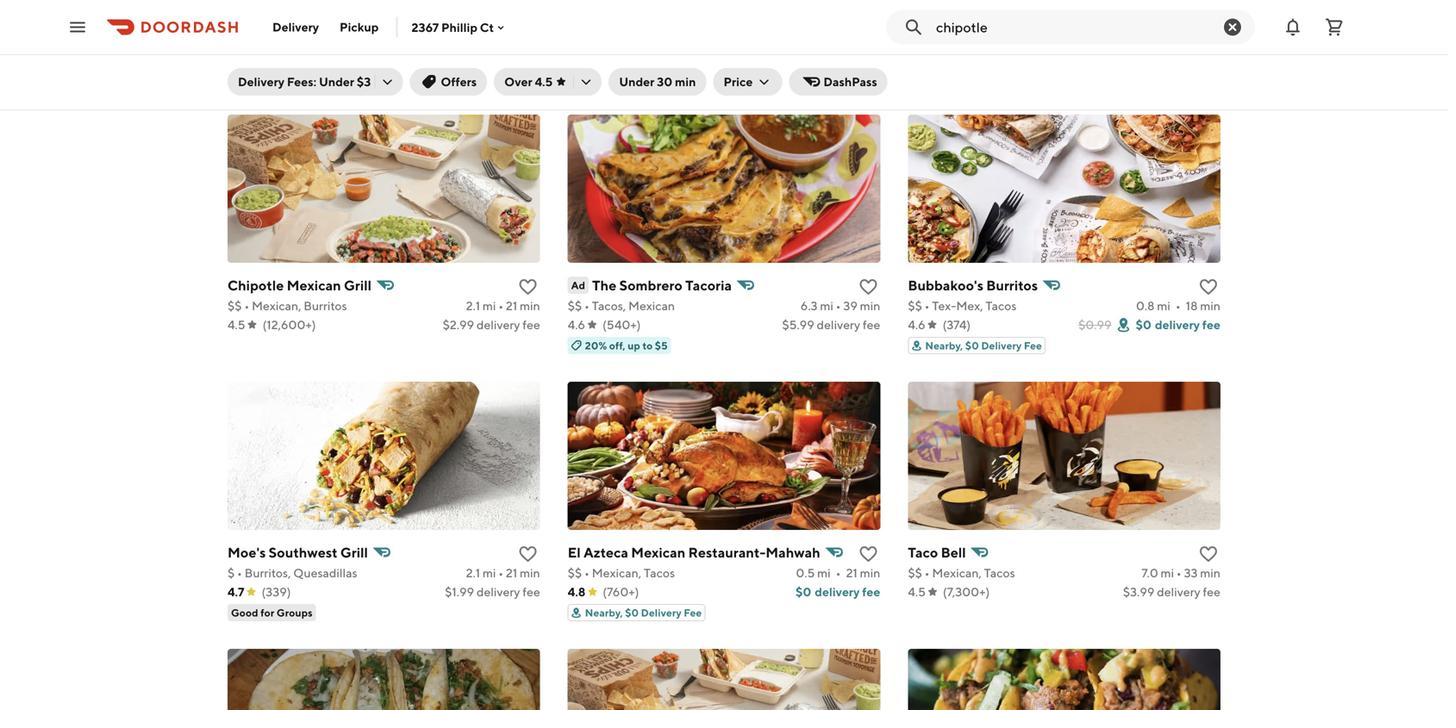 Task type: locate. For each thing, give the bounding box(es) containing it.
2 click to add this store to your saved list image from the left
[[858, 544, 879, 565]]

• left tex-
[[925, 299, 930, 313]]

0 vertical spatial fee
[[1024, 340, 1042, 352]]

1 vertical spatial nearby, $0 delivery fee
[[585, 607, 702, 619]]

0 vertical spatial nearby,
[[925, 340, 963, 352]]

min right '30'
[[675, 75, 696, 89]]

2 2.1 from the top
[[466, 566, 480, 580]]

• down chipotle on the top of the page
[[244, 299, 249, 313]]

1 4.6 from the left
[[568, 318, 585, 332]]

min up $1.99 delivery fee
[[520, 566, 540, 580]]

tacoria
[[686, 277, 732, 294]]

2367
[[412, 20, 439, 34]]

mexican
[[287, 277, 341, 294], [629, 299, 675, 313], [631, 545, 686, 561]]

delivery fees: under $3
[[238, 75, 371, 89]]

(339)
[[262, 585, 291, 599]]

0 horizontal spatial burritos
[[304, 299, 347, 313]]

delivery inside button
[[272, 20, 319, 34]]

0.8 mi • 18 min
[[1136, 299, 1221, 313]]

under left $3
[[319, 75, 354, 89]]

$$ up 4.8
[[568, 566, 582, 580]]

sombrero
[[620, 277, 683, 294]]

1 click to add this store to your saved list image from the left
[[518, 544, 539, 565]]

burritos
[[987, 277, 1038, 294], [304, 299, 347, 313]]

click to add this store to your saved list image left ad
[[518, 277, 539, 297]]

$0 down (760+)
[[625, 607, 639, 619]]

fee for $ • burritos, quesadillas
[[523, 585, 540, 599]]

tacos up (7,300+) on the bottom right of the page
[[984, 566, 1015, 580]]

clear search input image
[[1223, 17, 1243, 38]]

1 $$ • mexican, tacos from the left
[[568, 566, 675, 580]]

off,
[[609, 340, 626, 352]]

under
[[319, 75, 354, 89], [619, 75, 655, 89]]

1 horizontal spatial burritos
[[987, 277, 1038, 294]]

tex-
[[932, 299, 957, 313]]

4.5 down chipotle on the top of the page
[[228, 318, 245, 332]]

mi up $1.99 delivery fee
[[483, 566, 496, 580]]

click to add this store to your saved list image up 0.8 mi • 18 min
[[1199, 277, 1219, 297]]

2 vertical spatial mexican
[[631, 545, 686, 561]]

0 horizontal spatial nearby, $0 delivery fee
[[585, 607, 702, 619]]

burritos down chipotle mexican grill
[[304, 299, 347, 313]]

0 vertical spatial nearby, $0 delivery fee
[[925, 340, 1042, 352]]

mexican right azteca
[[631, 545, 686, 561]]

southwest
[[269, 545, 338, 561]]

mexican, up (760+)
[[592, 566, 642, 580]]

2.1 mi • 21 min up "$2.99 delivery fee"
[[466, 299, 540, 313]]

click to add this store to your saved list image for bubbakoo's burritos
[[1199, 277, 1219, 297]]

mexican, up (12,600+) at left top
[[252, 299, 301, 313]]

2 under from the left
[[619, 75, 655, 89]]

delivery up fees:
[[272, 20, 319, 34]]

fee right $2.99
[[523, 318, 540, 332]]

nearby, down (374)
[[925, 340, 963, 352]]

$3.99 delivery fee
[[1123, 585, 1221, 599]]

fee down bubbakoo's burritos
[[1024, 340, 1042, 352]]

click to add this store to your saved list image up 7.0 mi • 33 min
[[1199, 544, 1219, 565]]

• down taco on the right of page
[[925, 566, 930, 580]]

2 vertical spatial 4.5
[[908, 585, 926, 599]]

$1.99
[[445, 585, 474, 599]]

$$ left tex-
[[908, 299, 922, 313]]

$$ • mexican, tacos for azteca
[[568, 566, 675, 580]]

4.6
[[568, 318, 585, 332], [908, 318, 926, 332]]

delivery button
[[262, 13, 329, 41]]

$$ • mexican, tacos up (760+)
[[568, 566, 675, 580]]

to
[[643, 340, 653, 352]]

mexican, down 'bell'
[[932, 566, 982, 580]]

4.6 up 20%
[[568, 318, 585, 332]]

mexican up $$ • mexican, burritos
[[287, 277, 341, 294]]

0 horizontal spatial $0 delivery fee
[[796, 585, 881, 599]]

ad the sombrero tacoria
[[571, 277, 732, 294]]

nearby, $0 delivery fee down (374)
[[925, 340, 1042, 352]]

1 horizontal spatial mexican,
[[592, 566, 642, 580]]

0 horizontal spatial 4.5
[[228, 318, 245, 332]]

tacos down el azteca mexican restaurant-mahwah
[[644, 566, 675, 580]]

price
[[724, 75, 753, 89]]

$$ down ad
[[568, 299, 582, 313]]

mi right '6.3'
[[820, 299, 834, 313]]

min right 33
[[1201, 566, 1221, 580]]

0 vertical spatial 2.1 mi • 21 min
[[466, 299, 540, 313]]

grill up quesadillas
[[340, 545, 368, 561]]

$$ • mexican, tacos
[[568, 566, 675, 580], [908, 566, 1015, 580]]

1 vertical spatial 2.1 mi • 21 min
[[466, 566, 540, 580]]

2.1 up $1.99
[[466, 566, 480, 580]]

$0 down (374)
[[966, 340, 979, 352]]

click to add this store to your saved list image
[[518, 544, 539, 565], [858, 544, 879, 565]]

• right 0.5
[[836, 566, 841, 580]]

$0 down 0.8
[[1136, 318, 1152, 332]]

delivery left fees:
[[238, 75, 285, 89]]

$$ • mexican, tacos for bell
[[908, 566, 1015, 580]]

the
[[592, 277, 617, 294]]

burritos,
[[245, 566, 291, 580]]

delivery for $$ • mexican, burritos
[[477, 318, 520, 332]]

2 $$ • mexican, tacos from the left
[[908, 566, 1015, 580]]

18
[[1186, 299, 1198, 313]]

delivery down 7.0 mi • 33 min
[[1157, 585, 1201, 599]]

4.6 left (374)
[[908, 318, 926, 332]]

21 right 0.5
[[846, 566, 858, 580]]

mi right the 7.0 on the bottom of the page
[[1161, 566, 1174, 580]]

$2.99 delivery fee
[[443, 318, 540, 332]]

mi for $3.99 delivery fee
[[1161, 566, 1174, 580]]

min inside 'button'
[[675, 75, 696, 89]]

quesadillas
[[293, 566, 358, 580]]

click to add this store to your saved list image up 0.5 mi • 21 min at the right
[[858, 544, 879, 565]]

under left '30'
[[619, 75, 655, 89]]

bell
[[941, 545, 966, 561]]

fee down 0.5 mi • 21 min at the right
[[862, 585, 881, 599]]

1 vertical spatial grill
[[340, 545, 368, 561]]

$$ for el azteca mexican restaurant-mahwah
[[568, 566, 582, 580]]

4.6 for $$ • tacos, mexican
[[568, 318, 585, 332]]

1 vertical spatial fee
[[684, 607, 702, 619]]

nearby, down (760+)
[[585, 607, 623, 619]]

1 horizontal spatial nearby,
[[925, 340, 963, 352]]

click to add this store to your saved list image for el azteca mexican restaurant-mahwah
[[858, 544, 879, 565]]

pickup
[[340, 20, 379, 34]]

nearby, $0 delivery fee
[[925, 340, 1042, 352], [585, 607, 702, 619]]

mexican down 'ad the sombrero tacoria'
[[629, 299, 675, 313]]

nearby, $0 delivery fee down (760+)
[[585, 607, 702, 619]]

0 horizontal spatial nearby,
[[585, 607, 623, 619]]

• right $
[[237, 566, 242, 580]]

tacos
[[986, 299, 1017, 313], [644, 566, 675, 580], [984, 566, 1015, 580]]

mexican, for mexican
[[252, 299, 301, 313]]

bubbakoo's
[[908, 277, 984, 294]]

fee left 4.8
[[523, 585, 540, 599]]

nearby, for el
[[585, 607, 623, 619]]

2 horizontal spatial mexican,
[[932, 566, 982, 580]]

21
[[506, 299, 518, 313], [506, 566, 518, 580], [846, 566, 858, 580]]

2 4.6 from the left
[[908, 318, 926, 332]]

21 for chipotle mexican grill
[[506, 299, 518, 313]]

$0 delivery fee
[[1136, 318, 1221, 332], [796, 585, 881, 599]]

0 vertical spatial grill
[[344, 277, 372, 294]]

$0 delivery fee down 0.8 mi • 18 min
[[1136, 318, 1221, 332]]

tacos right mex,
[[986, 299, 1017, 313]]

2.1 mi • 21 min for moe's southwest grill
[[466, 566, 540, 580]]

good for groups
[[231, 607, 313, 619]]

$$ for taco bell
[[908, 566, 922, 580]]

1 2.1 mi • 21 min from the top
[[466, 299, 540, 313]]

1 under from the left
[[319, 75, 354, 89]]

1 horizontal spatial 4.5
[[535, 75, 553, 89]]

pickup button
[[329, 13, 389, 41]]

2 2.1 mi • 21 min from the top
[[466, 566, 540, 580]]

• left the tacos,
[[585, 299, 590, 313]]

$$ • mexican, tacos up (7,300+) on the bottom right of the page
[[908, 566, 1015, 580]]

•
[[244, 299, 249, 313], [499, 299, 504, 313], [585, 299, 590, 313], [836, 299, 841, 313], [925, 299, 930, 313], [1176, 299, 1181, 313], [237, 566, 242, 580], [499, 566, 504, 580], [585, 566, 590, 580], [836, 566, 841, 580], [925, 566, 930, 580], [1177, 566, 1182, 580]]

0 vertical spatial $0 delivery fee
[[1136, 318, 1221, 332]]

0 vertical spatial 4.5
[[535, 75, 553, 89]]

21 up $1.99 delivery fee
[[506, 566, 518, 580]]

nearby, for bubbakoo's
[[925, 340, 963, 352]]

fee
[[523, 318, 540, 332], [863, 318, 881, 332], [1203, 318, 1221, 332], [523, 585, 540, 599], [862, 585, 881, 599], [1203, 585, 1221, 599]]

2.1 for chipotle mexican grill
[[466, 299, 480, 313]]

(12,600+)
[[263, 318, 316, 332]]

1 vertical spatial mexican
[[629, 299, 675, 313]]

4.5 down taco on the right of page
[[908, 585, 926, 599]]

click to add this store to your saved list image
[[518, 277, 539, 297], [858, 277, 879, 297], [1199, 277, 1219, 297], [1199, 544, 1219, 565]]

moe's
[[228, 545, 266, 561]]

2 horizontal spatial 4.5
[[908, 585, 926, 599]]

under 30 min
[[619, 75, 696, 89]]

burritos up $$ • tex-mex, tacos
[[987, 277, 1038, 294]]

0 horizontal spatial under
[[319, 75, 354, 89]]

mi for $1.99 delivery fee
[[483, 566, 496, 580]]

taco
[[908, 545, 938, 561]]

mi for $2.99 delivery fee
[[483, 299, 496, 313]]

• left 33
[[1177, 566, 1182, 580]]

1 horizontal spatial under
[[619, 75, 655, 89]]

1 vertical spatial 2.1
[[466, 566, 480, 580]]

1 vertical spatial nearby,
[[585, 607, 623, 619]]

• up $1.99 delivery fee
[[499, 566, 504, 580]]

1 horizontal spatial fee
[[1024, 340, 1042, 352]]

mi up "$2.99 delivery fee"
[[483, 299, 496, 313]]

grill
[[344, 277, 372, 294], [340, 545, 368, 561]]

delivery for $$ • tacos, mexican
[[817, 318, 861, 332]]

$0 delivery fee down 0.5 mi • 21 min at the right
[[796, 585, 881, 599]]

• left 39
[[836, 299, 841, 313]]

0 horizontal spatial click to add this store to your saved list image
[[518, 544, 539, 565]]

4.6 for $$ • tex-mex, tacos
[[908, 318, 926, 332]]

4.5
[[535, 75, 553, 89], [228, 318, 245, 332], [908, 585, 926, 599]]

4.5 right the over
[[535, 75, 553, 89]]

1 horizontal spatial $$ • mexican, tacos
[[908, 566, 1015, 580]]

fee
[[1024, 340, 1042, 352], [684, 607, 702, 619]]

fee for $$ • mexican, burritos
[[523, 318, 540, 332]]

over 4.5
[[505, 75, 553, 89]]

0 horizontal spatial fee
[[684, 607, 702, 619]]

2.1 up $2.99
[[466, 299, 480, 313]]

$$ down chipotle on the top of the page
[[228, 299, 242, 313]]

$$
[[228, 299, 242, 313], [568, 299, 582, 313], [908, 299, 922, 313], [568, 566, 582, 580], [908, 566, 922, 580]]

chipotle mexican grill
[[228, 277, 372, 294]]

2.1
[[466, 299, 480, 313], [466, 566, 480, 580]]

0 horizontal spatial $$ • mexican, tacos
[[568, 566, 675, 580]]

$0
[[1136, 318, 1152, 332], [966, 340, 979, 352], [796, 585, 812, 599], [625, 607, 639, 619]]

delivery right $1.99
[[477, 585, 520, 599]]

grill up $$ • mexican, burritos
[[344, 277, 372, 294]]

fee down 6.3 mi • 39 min
[[863, 318, 881, 332]]

chipotle
[[228, 277, 284, 294]]

1 horizontal spatial nearby, $0 delivery fee
[[925, 340, 1042, 352]]

delivery down 6.3 mi • 39 min
[[817, 318, 861, 332]]

delivery
[[477, 318, 520, 332], [817, 318, 861, 332], [1155, 318, 1200, 332], [477, 585, 520, 599], [815, 585, 860, 599], [1157, 585, 1201, 599]]

fee down el azteca mexican restaurant-mahwah
[[684, 607, 702, 619]]

for
[[261, 607, 275, 619]]

21 up "$2.99 delivery fee"
[[506, 299, 518, 313]]

nearby,
[[925, 340, 963, 352], [585, 607, 623, 619]]

0 vertical spatial 2.1
[[466, 299, 480, 313]]

1 horizontal spatial click to add this store to your saved list image
[[858, 544, 879, 565]]

2.1 mi • 21 min up $1.99 delivery fee
[[466, 566, 540, 580]]

0 horizontal spatial 4.6
[[568, 318, 585, 332]]

0 horizontal spatial mexican,
[[252, 299, 301, 313]]

delivery down 0.5 mi • 21 min at the right
[[815, 585, 860, 599]]

4.5 inside button
[[535, 75, 553, 89]]

azteca
[[584, 545, 629, 561]]

delivery right $2.99
[[477, 318, 520, 332]]

fee down 7.0 mi • 33 min
[[1203, 585, 1221, 599]]

fee down 0.8 mi • 18 min
[[1203, 318, 1221, 332]]

$$ down taco on the right of page
[[908, 566, 922, 580]]

$$ • tacos, mexican
[[568, 299, 675, 313]]

1 horizontal spatial 4.6
[[908, 318, 926, 332]]

1 2.1 from the top
[[466, 299, 480, 313]]

fee for azteca
[[684, 607, 702, 619]]

under inside under 30 min 'button'
[[619, 75, 655, 89]]

• up "$2.99 delivery fee"
[[499, 299, 504, 313]]

click to add this store to your saved list image left el
[[518, 544, 539, 565]]

7.0 mi • 33 min
[[1142, 566, 1221, 580]]

min right 18
[[1201, 299, 1221, 313]]

1 vertical spatial 4.5
[[228, 318, 245, 332]]



Task type: vqa. For each thing, say whether or not it's contained in the screenshot.
Strata
no



Task type: describe. For each thing, give the bounding box(es) containing it.
price button
[[713, 68, 782, 96]]

20%
[[585, 340, 607, 352]]

• left 18
[[1176, 299, 1181, 313]]

$3
[[357, 75, 371, 89]]

33
[[1184, 566, 1198, 580]]

fee for $$ • mexican, tacos
[[1203, 585, 1221, 599]]

$$ • mexican, burritos
[[228, 299, 347, 313]]

(760+)
[[603, 585, 639, 599]]

30
[[657, 75, 673, 89]]

• up 4.8
[[585, 566, 590, 580]]

delivery for $$ • mexican, tacos
[[1157, 585, 1201, 599]]

4.5 for taco bell
[[908, 585, 926, 599]]

2.1 mi • 21 min for chipotle mexican grill
[[466, 299, 540, 313]]

39
[[844, 299, 858, 313]]

offers
[[441, 75, 477, 89]]

4.7
[[228, 585, 244, 599]]

open menu image
[[67, 17, 88, 38]]

2.1 for moe's southwest grill
[[466, 566, 480, 580]]

delivery down mex,
[[982, 340, 1022, 352]]

delivery down el azteca mexican restaurant-mahwah
[[641, 607, 682, 619]]

0.5 mi • 21 min
[[796, 566, 881, 580]]

ct
[[480, 20, 494, 34]]

offers button
[[410, 68, 487, 96]]

dashpass button
[[789, 68, 888, 96]]

$3.99
[[1123, 585, 1155, 599]]

el azteca mexican restaurant-mahwah
[[568, 545, 821, 561]]

phillip
[[441, 20, 478, 34]]

$5.99 delivery fee
[[782, 318, 881, 332]]

click to add this store to your saved list image for chipotle mexican grill
[[518, 277, 539, 297]]

taco bell
[[908, 545, 966, 561]]

groups
[[277, 607, 313, 619]]

nearby, $0 delivery fee for burritos
[[925, 340, 1042, 352]]

1 horizontal spatial $0 delivery fee
[[1136, 318, 1221, 332]]

20% off, up to $5
[[585, 340, 668, 352]]

$0 down 0.5
[[796, 585, 812, 599]]

click to add this store to your saved list image for taco bell
[[1199, 544, 1219, 565]]

over 4.5 button
[[494, 68, 602, 96]]

mi right 0.5
[[818, 566, 831, 580]]

0 vertical spatial burritos
[[987, 277, 1038, 294]]

nearby, $0 delivery fee for azteca
[[585, 607, 702, 619]]

6.3 mi • 39 min
[[801, 299, 881, 313]]

mexican, for azteca
[[592, 566, 642, 580]]

21 for moe's southwest grill
[[506, 566, 518, 580]]

mi for $5.99 delivery fee
[[820, 299, 834, 313]]

mexican, for bell
[[932, 566, 982, 580]]

$5
[[655, 340, 668, 352]]

fees:
[[287, 75, 317, 89]]

tacos for taco bell
[[984, 566, 1015, 580]]

(374)
[[943, 318, 971, 332]]

$0.99
[[1079, 318, 1112, 332]]

6.3
[[801, 299, 818, 313]]

$ • burritos, quesadillas
[[228, 566, 358, 580]]

bubbakoo's burritos
[[908, 277, 1038, 294]]

ad
[[571, 279, 586, 291]]

click to add this store to your saved list image up 6.3 mi • 39 min
[[858, 277, 879, 297]]

(540+)
[[603, 318, 641, 332]]

0.8
[[1136, 299, 1155, 313]]

min up "$2.99 delivery fee"
[[520, 299, 540, 313]]

restaurant-
[[689, 545, 766, 561]]

el
[[568, 545, 581, 561]]

4.5 for chipotle mexican grill
[[228, 318, 245, 332]]

7.0
[[1142, 566, 1159, 580]]

$2.99
[[443, 318, 474, 332]]

delivery down 0.8 mi • 18 min
[[1155, 318, 1200, 332]]

0.5
[[796, 566, 815, 580]]

0 vertical spatial mexican
[[287, 277, 341, 294]]

$$ for bubbakoo's burritos
[[908, 299, 922, 313]]

Store search: begin typing to search for stores available on DoorDash text field
[[936, 18, 1205, 37]]

$$ • tex-mex, tacos
[[908, 299, 1017, 313]]

fee for burritos
[[1024, 340, 1042, 352]]

4.8
[[568, 585, 586, 599]]

click to add this store to your saved list image for moe's southwest grill
[[518, 544, 539, 565]]

mahwah
[[766, 545, 821, 561]]

mex,
[[957, 299, 983, 313]]

min right 39
[[860, 299, 881, 313]]

min right 0.5
[[860, 566, 881, 580]]

notification bell image
[[1283, 17, 1304, 38]]

$
[[228, 566, 235, 580]]

0 items, open order cart image
[[1324, 17, 1345, 38]]

good
[[231, 607, 258, 619]]

moe's southwest grill
[[228, 545, 368, 561]]

tacos,
[[592, 299, 626, 313]]

tacos for el azteca mexican restaurant-mahwah
[[644, 566, 675, 580]]

over
[[505, 75, 533, 89]]

(7,300+)
[[943, 585, 990, 599]]

mi right 0.8
[[1157, 299, 1171, 313]]

$5.99
[[782, 318, 815, 332]]

$$ for chipotle mexican grill
[[228, 299, 242, 313]]

2367 phillip ct button
[[412, 20, 508, 34]]

1 vertical spatial $0 delivery fee
[[796, 585, 881, 599]]

1 vertical spatial burritos
[[304, 299, 347, 313]]

grill for chipotle mexican grill
[[344, 277, 372, 294]]

$1.99 delivery fee
[[445, 585, 540, 599]]

grill for moe's southwest grill
[[340, 545, 368, 561]]

under 30 min button
[[609, 68, 707, 96]]

delivery for $ • burritos, quesadillas
[[477, 585, 520, 599]]

2367 phillip ct
[[412, 20, 494, 34]]

up
[[628, 340, 641, 352]]

fee for $$ • tacos, mexican
[[863, 318, 881, 332]]

dashpass
[[824, 75, 878, 89]]



